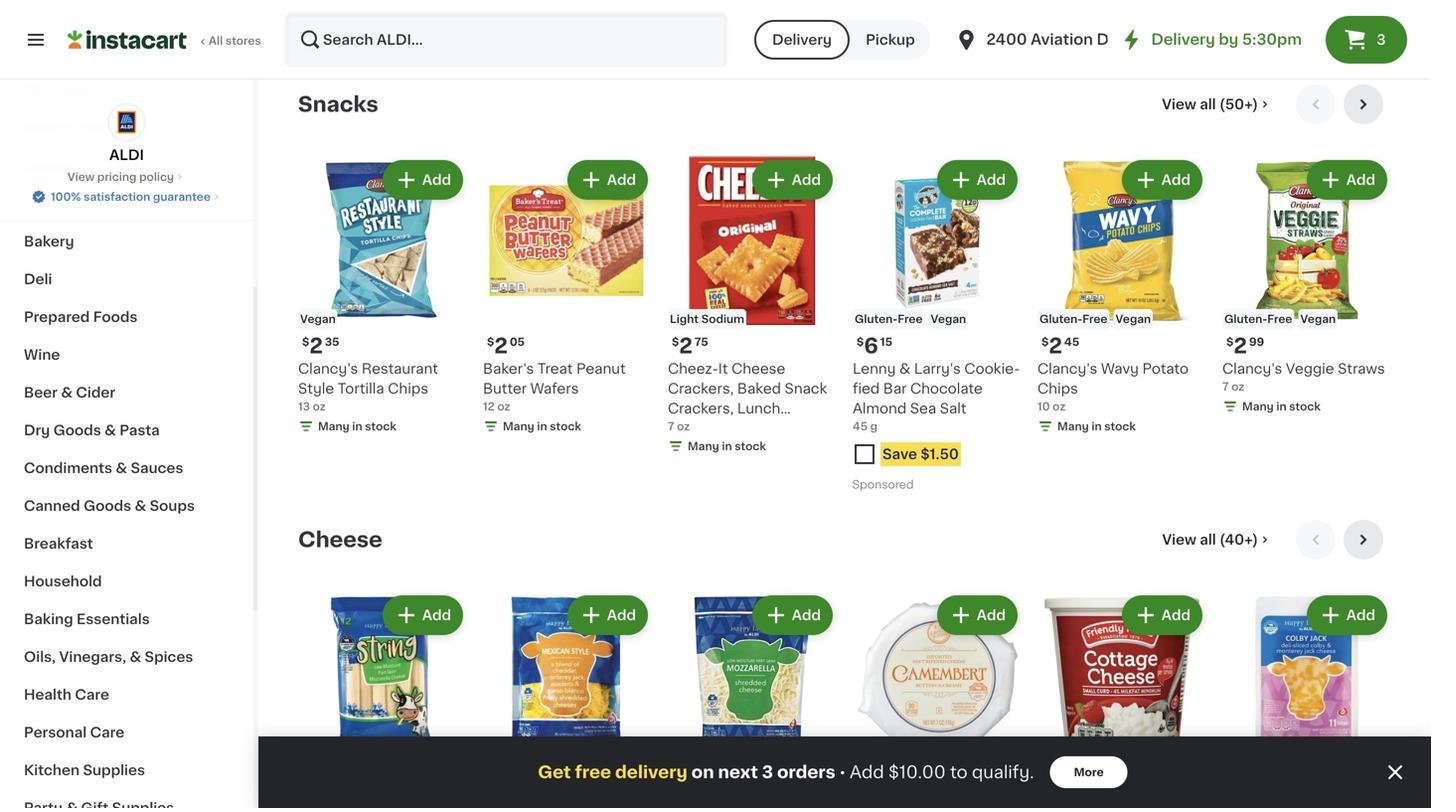 Task type: locate. For each thing, give the bounding box(es) containing it.
1 vertical spatial crackers,
[[668, 401, 734, 415]]

stock for veggie
[[1290, 401, 1321, 412]]

wine
[[24, 348, 60, 362]]

view inside view all (50+) popup button
[[1162, 97, 1197, 111]]

& right beer
[[61, 386, 73, 400]]

$ inside "$ 2 99"
[[1227, 336, 1234, 347]]

chips inside clancy's wavy potato chips 10 oz
[[1038, 381, 1078, 395]]

2 crackers, from the top
[[668, 401, 734, 415]]

many for 7
[[1243, 401, 1274, 412]]

view inside view pricing policy link
[[67, 171, 94, 182]]

3 button
[[1326, 16, 1408, 64]]

1 vegan from the left
[[300, 313, 336, 324]]

& up bar
[[900, 362, 911, 376]]

many in stock down clancy's wavy potato chips 10 oz
[[1058, 421, 1136, 432]]

view inside popup button
[[1162, 533, 1197, 546]]

1 vertical spatial 45
[[853, 421, 868, 432]]

0 vertical spatial snacks
[[298, 94, 379, 115]]

& left sauces
[[116, 461, 127, 475]]

baked
[[738, 381, 781, 395]]

0 vertical spatial 3
[[1377, 33, 1386, 47]]

& left soups
[[135, 499, 146, 513]]

oz inside clancy's restaurant style tortilla chips 13 oz
[[313, 401, 326, 412]]

stock down the wafers
[[550, 421, 581, 432]]

7
[[1223, 381, 1229, 392], [668, 421, 674, 432]]

3 vegan from the left
[[1116, 313, 1151, 324]]

2 horizontal spatial gluten-
[[1225, 313, 1268, 324]]

0 horizontal spatial cheese
[[298, 529, 383, 550]]

many down the snacks,
[[688, 441, 719, 452]]

many down clancy's wavy potato chips 10 oz
[[1058, 421, 1089, 432]]

gluten- for clancy's wavy potato chips
[[1040, 313, 1083, 324]]

$ inside the $ 2 65
[[1042, 772, 1049, 783]]

fied
[[853, 381, 880, 395]]

in for 7
[[1277, 401, 1287, 412]]

2 chips from the left
[[1038, 381, 1078, 395]]

0 horizontal spatial all
[[209, 35, 223, 46]]

1 clancy's from the left
[[298, 362, 358, 376]]

clancy's for tortilla
[[298, 362, 358, 376]]

0 horizontal spatial clancy's
[[298, 362, 358, 376]]

$10.00
[[889, 764, 946, 781]]

in for chips
[[1092, 421, 1102, 432]]

many down butter
[[503, 421, 534, 432]]

0 horizontal spatial chips
[[388, 381, 429, 395]]

6
[[864, 335, 879, 356]]

2 left 65
[[1049, 771, 1063, 792]]

view inside view all link
[[726, 5, 753, 16]]

$ left the 15
[[857, 336, 864, 347]]

qualify.
[[972, 764, 1034, 781]]

99
[[1249, 336, 1265, 347]]

get
[[538, 764, 571, 781]]

$ right •
[[857, 772, 864, 783]]

all left (40+)
[[1200, 533, 1216, 546]]

delivery
[[615, 764, 688, 781]]

clancy's inside clancy's restaurant style tortilla chips 13 oz
[[298, 362, 358, 376]]

delivery for delivery by 5:30pm
[[1151, 32, 1216, 47]]

many in stock for 7
[[1243, 401, 1321, 412]]

gluten- for lenny & larry's  cookie- fied bar chocolate almond sea salt
[[855, 313, 898, 324]]

(40+)
[[1220, 533, 1258, 546]]

1 vertical spatial care
[[90, 726, 124, 740]]

cheese inside cheez-it cheese crackers, baked snack crackers, lunch snacks, original
[[732, 362, 786, 376]]

3 free from the left
[[1268, 313, 1293, 324]]

$ left 05
[[487, 336, 494, 347]]

7 down cheez-
[[668, 421, 674, 432]]

foods
[[93, 310, 138, 324]]

1 horizontal spatial gluten-
[[1040, 313, 1083, 324]]

save $1.50
[[883, 447, 959, 461]]

100%
[[51, 191, 81, 202]]

personal
[[24, 726, 87, 740]]

0 vertical spatial care
[[75, 688, 109, 702]]

2 item carousel region from the top
[[298, 520, 1392, 808]]

& left candy on the left
[[79, 159, 91, 173]]

2 for cheez-it cheese crackers, baked snack crackers, lunch snacks, original
[[679, 335, 693, 356]]

lenny & larry's  cookie- fied bar chocolate almond sea salt 45 g
[[853, 362, 1020, 432]]

1 vertical spatial 7
[[668, 421, 674, 432]]

product group
[[298, 156, 467, 438], [483, 156, 652, 438], [668, 156, 837, 458], [853, 156, 1022, 496], [1038, 156, 1207, 438], [1223, 156, 1392, 418], [298, 591, 467, 808], [483, 591, 652, 808], [668, 591, 837, 808], [853, 591, 1022, 808], [1038, 591, 1207, 808], [1223, 591, 1392, 808]]

$ left on
[[672, 772, 679, 783]]

0 vertical spatial cheese
[[732, 362, 786, 376]]

view for view pricing policy
[[67, 171, 94, 182]]

view for view all (50+)
[[1162, 97, 1197, 111]]

2 gluten-free vegan from the left
[[1040, 313, 1151, 324]]

2 left "99" on the top right
[[1234, 335, 1247, 356]]

gluten-free vegan up "99" on the top right
[[1225, 313, 1336, 324]]

0 horizontal spatial 7
[[668, 421, 674, 432]]

1 item carousel region from the top
[[298, 84, 1392, 504]]

add
[[422, 173, 451, 187], [607, 173, 636, 187], [792, 173, 821, 187], [977, 173, 1006, 187], [1162, 173, 1191, 187], [1347, 173, 1376, 187], [422, 608, 451, 622], [607, 608, 636, 622], [792, 608, 821, 622], [977, 608, 1006, 622], [1162, 608, 1191, 622], [1347, 608, 1376, 622], [850, 764, 884, 781]]

goods down the beer & cider at the left of the page
[[53, 423, 101, 437]]

0 horizontal spatial 45
[[853, 421, 868, 432]]

$ 2 75
[[672, 335, 708, 356]]

& inside oils, vinegars, & spices link
[[130, 650, 141, 664]]

2 for clancy's veggie straws
[[1234, 335, 1247, 356]]

many in stock down clancy's veggie straws 7 oz at the top of the page
[[1243, 401, 1321, 412]]

clancy's inside clancy's veggie straws 7 oz
[[1223, 362, 1283, 376]]

45 left g
[[853, 421, 868, 432]]

$ inside $ 2 75
[[672, 336, 679, 347]]

$ inside $ 4 19
[[857, 772, 864, 783]]

many in stock
[[1243, 401, 1321, 412], [318, 421, 396, 432], [503, 421, 581, 432], [1058, 421, 1136, 432], [688, 441, 766, 452]]

oz down cheez-
[[677, 421, 690, 432]]

candy
[[94, 159, 142, 173]]

3 inside treatment tracker modal dialog
[[762, 764, 773, 781]]

4 for $ 4 19
[[864, 771, 879, 792]]

stock for wavy
[[1105, 421, 1136, 432]]

2 up '10'
[[1049, 335, 1063, 356]]

1 horizontal spatial gluten-free vegan
[[1040, 313, 1151, 324]]

all inside popup button
[[1200, 533, 1216, 546]]

delivery down view all link
[[772, 33, 832, 47]]

vegan up 35
[[300, 313, 336, 324]]

in
[[1277, 401, 1287, 412], [352, 421, 362, 432], [537, 421, 547, 432], [1092, 421, 1102, 432], [722, 441, 732, 452]]

$ left 65
[[1042, 772, 1049, 783]]

1 all from the top
[[1200, 97, 1216, 111]]

stock down clancy's veggie straws 7 oz at the top of the page
[[1290, 401, 1321, 412]]

4 left 19
[[864, 771, 879, 792]]

gluten- for clancy's veggie straws
[[1225, 313, 1268, 324]]

2 vegan from the left
[[931, 313, 966, 324]]

cheez-
[[668, 362, 719, 376]]

0 horizontal spatial gluten-free vegan
[[855, 313, 966, 324]]

snacks for snacks
[[298, 94, 379, 115]]

many down style
[[318, 421, 350, 432]]

10
[[1038, 401, 1050, 412]]

care for health care
[[75, 688, 109, 702]]

0 horizontal spatial 3
[[762, 764, 773, 781]]

snacks inside item carousel region
[[298, 94, 379, 115]]

meat & seafood link
[[12, 109, 242, 147]]

in down the wafers
[[537, 421, 547, 432]]

snacks & candy link
[[12, 147, 242, 185]]

1 horizontal spatial cheese
[[732, 362, 786, 376]]

beverages
[[24, 84, 100, 97]]

delivery by 5:30pm link
[[1120, 28, 1302, 52]]

free for clancy's wavy potato chips
[[1083, 313, 1108, 324]]

oz inside clancy's wavy potato chips 10 oz
[[1053, 401, 1066, 412]]

$ inside $ 6 15
[[857, 336, 864, 347]]

all left (50+)
[[1200, 97, 1216, 111]]

many in stock down original
[[688, 441, 766, 452]]

deli
[[24, 272, 52, 286]]

4 left 09
[[679, 771, 694, 792]]

vegan up wavy
[[1116, 313, 1151, 324]]

wafers
[[530, 381, 579, 395]]

clancy's wavy potato chips 10 oz
[[1038, 362, 1189, 412]]

gluten-free vegan up the 15
[[855, 313, 966, 324]]

1 horizontal spatial 4
[[864, 771, 879, 792]]

1 horizontal spatial all
[[755, 5, 769, 16]]

$ for clancy's wavy potato chips
[[1042, 336, 1049, 347]]

free
[[898, 313, 923, 324], [1083, 313, 1108, 324], [1268, 313, 1293, 324]]

0 vertical spatial 7
[[1223, 381, 1229, 392]]

vegan up veggie
[[1301, 313, 1336, 324]]

clancy's inside clancy's wavy potato chips 10 oz
[[1038, 362, 1098, 376]]

lenny
[[853, 362, 896, 376]]

15
[[880, 336, 893, 347]]

delivery left by
[[1151, 32, 1216, 47]]

1 gluten-free vegan from the left
[[855, 313, 966, 324]]

2 clancy's from the left
[[1038, 362, 1098, 376]]

$ 6 15
[[857, 335, 893, 356]]

all inside popup button
[[1200, 97, 1216, 111]]

policy
[[139, 171, 174, 182]]

all for 2
[[1200, 533, 1216, 546]]

clancy's up style
[[298, 362, 358, 376]]

7 down "$ 2 99"
[[1223, 381, 1229, 392]]

gluten-free vegan for clancy's veggie straws
[[1225, 313, 1336, 324]]

1 horizontal spatial snacks
[[298, 94, 379, 115]]

deli link
[[12, 260, 242, 298]]

clancy's down $ 2 45
[[1038, 362, 1098, 376]]

view for view all (40+)
[[1162, 533, 1197, 546]]

$ for cheez-it cheese crackers, baked snack crackers, lunch snacks, original
[[672, 336, 679, 347]]

product group containing 6
[[853, 156, 1022, 496]]

0 vertical spatial all
[[1200, 97, 1216, 111]]

2400 aviation dr
[[987, 32, 1115, 47]]

0 vertical spatial all
[[755, 5, 769, 16]]

2 left 35
[[309, 335, 323, 356]]

free up wavy
[[1083, 313, 1108, 324]]

chips down restaurant
[[388, 381, 429, 395]]

2
[[309, 335, 323, 356], [494, 335, 508, 356], [679, 335, 693, 356], [1049, 335, 1063, 356], [1234, 335, 1247, 356], [1049, 771, 1063, 792]]

oz inside clancy's veggie straws 7 oz
[[1232, 381, 1245, 392]]

in for butter
[[537, 421, 547, 432]]

free up veggie
[[1268, 313, 1293, 324]]

& inside dry goods & pasta link
[[105, 423, 116, 437]]

it
[[719, 362, 728, 376]]

snacks inside "link"
[[24, 159, 76, 173]]

free for lenny & larry's  cookie- fied bar chocolate almond sea salt
[[898, 313, 923, 324]]

& right meat
[[64, 121, 76, 135]]

4 vegan from the left
[[1301, 313, 1336, 324]]

delivery by 5:30pm
[[1151, 32, 1302, 47]]

2 all from the top
[[1200, 533, 1216, 546]]

all
[[755, 5, 769, 16], [209, 35, 223, 46]]

4
[[679, 771, 694, 792], [864, 771, 879, 792]]

all for clancy's wavy potato chips
[[1200, 97, 1216, 111]]

oz right '10'
[[1053, 401, 1066, 412]]

1 horizontal spatial delivery
[[1151, 32, 1216, 47]]

frozen link
[[12, 185, 242, 223]]

aldi
[[109, 148, 144, 162]]

$ inside $ 2 05
[[487, 336, 494, 347]]

oz right 13
[[313, 401, 326, 412]]

gluten-free vegan up $ 2 45
[[1040, 313, 1151, 324]]

Search field
[[286, 14, 727, 66]]

0 vertical spatial crackers,
[[668, 381, 734, 395]]

sauces
[[131, 461, 183, 475]]

clancy's for 7
[[1223, 362, 1283, 376]]

all left stores
[[209, 35, 223, 46]]

3 gluten- from the left
[[1225, 313, 1268, 324]]

tortilla
[[338, 381, 384, 395]]

crackers, up the snacks,
[[668, 401, 734, 415]]

oz down "$ 2 99"
[[1232, 381, 1245, 392]]

prepared
[[24, 310, 90, 324]]

many
[[1243, 401, 1274, 412], [318, 421, 350, 432], [503, 421, 534, 432], [1058, 421, 1089, 432], [688, 441, 719, 452]]

next
[[718, 764, 758, 781]]

1 gluten- from the left
[[855, 313, 898, 324]]

goods down condiments & sauces
[[84, 499, 131, 513]]

0 horizontal spatial snacks
[[24, 159, 76, 173]]

in down clancy's veggie straws 7 oz at the top of the page
[[1277, 401, 1287, 412]]

2 4 from the left
[[864, 771, 879, 792]]

0 horizontal spatial 4
[[679, 771, 694, 792]]

1 4 from the left
[[679, 771, 694, 792]]

& left spices
[[130, 650, 141, 664]]

canned goods & soups
[[24, 499, 195, 513]]

100% satisfaction guarantee
[[51, 191, 211, 202]]

1 horizontal spatial chips
[[1038, 381, 1078, 395]]

0 vertical spatial item carousel region
[[298, 84, 1392, 504]]

free up larry's
[[898, 313, 923, 324]]

veggie
[[1286, 362, 1335, 376]]

None search field
[[284, 12, 729, 68]]

1 vertical spatial snacks
[[24, 159, 76, 173]]

canned goods & soups link
[[12, 487, 242, 525]]

guarantee
[[153, 191, 211, 202]]

kitchen supplies link
[[12, 752, 242, 789]]

service type group
[[754, 20, 931, 60]]

in down tortilla
[[352, 421, 362, 432]]

1 vertical spatial goods
[[84, 499, 131, 513]]

7 oz
[[668, 421, 690, 432]]

vegan for lenny & larry's  cookie- fied bar chocolate almond sea salt
[[931, 313, 966, 324]]

original
[[725, 421, 780, 435]]

$ up '10'
[[1042, 336, 1049, 347]]

3 clancy's from the left
[[1223, 362, 1283, 376]]

3 gluten-free vegan from the left
[[1225, 313, 1336, 324]]

$ left 35
[[302, 336, 309, 347]]

many in stock down the wafers
[[503, 421, 581, 432]]

many in stock down tortilla
[[318, 421, 396, 432]]

0 vertical spatial goods
[[53, 423, 101, 437]]

chips inside clancy's restaurant style tortilla chips 13 oz
[[388, 381, 429, 395]]

$ inside $ 2 45
[[1042, 336, 1049, 347]]

gluten- up "99" on the top right
[[1225, 313, 1268, 324]]

gluten- up the 15
[[855, 313, 898, 324]]

in down clancy's wavy potato chips 10 oz
[[1092, 421, 1102, 432]]

0 vertical spatial 45
[[1064, 336, 1080, 347]]

1 vertical spatial all
[[1200, 533, 1216, 546]]

add inside treatment tracker modal dialog
[[850, 764, 884, 781]]

2 gluten- from the left
[[1040, 313, 1083, 324]]

45 up clancy's wavy potato chips 10 oz
[[1064, 336, 1080, 347]]

2400
[[987, 32, 1027, 47]]

1 free from the left
[[898, 313, 923, 324]]

1 vertical spatial item carousel region
[[298, 520, 1392, 808]]

view
[[726, 5, 753, 16], [1162, 97, 1197, 111], [67, 171, 94, 182], [1162, 533, 1197, 546]]

2 for clancy's restaurant style tortilla chips
[[309, 335, 323, 356]]

1 horizontal spatial free
[[1083, 313, 1108, 324]]

$ 4 19
[[857, 771, 894, 792]]

$ down light
[[672, 336, 679, 347]]

0 horizontal spatial gluten-
[[855, 313, 898, 324]]

item carousel region containing cheese
[[298, 520, 1392, 808]]

clancy's down "$ 2 99"
[[1223, 362, 1283, 376]]

care up supplies
[[90, 726, 124, 740]]

bakery link
[[12, 223, 242, 260]]

crackers, down cheez-
[[668, 381, 734, 395]]

$ inside $ 4 09
[[672, 772, 679, 783]]

$ left "99" on the top right
[[1227, 336, 1234, 347]]

on
[[692, 764, 714, 781]]

$ inside $ 2 35
[[302, 336, 309, 347]]

beer & cider link
[[12, 374, 242, 412]]

2 horizontal spatial free
[[1268, 313, 1293, 324]]

all up delivery button
[[755, 5, 769, 16]]

meat & seafood
[[24, 121, 139, 135]]

gluten- up $ 2 45
[[1040, 313, 1083, 324]]

1 chips from the left
[[388, 381, 429, 395]]

2 free from the left
[[1083, 313, 1108, 324]]

vegan up larry's
[[931, 313, 966, 324]]

0 horizontal spatial free
[[898, 313, 923, 324]]

2 horizontal spatial clancy's
[[1223, 362, 1283, 376]]

1 horizontal spatial 3
[[1377, 33, 1386, 47]]

get free delivery on next 3 orders • add $10.00 to qualify.
[[538, 764, 1034, 781]]

1 horizontal spatial 7
[[1223, 381, 1229, 392]]

& inside condiments & sauces link
[[116, 461, 127, 475]]

vinegars,
[[59, 650, 126, 664]]

chips up '10'
[[1038, 381, 1078, 395]]

2 left the 75
[[679, 335, 693, 356]]

snacks for snacks & candy
[[24, 159, 76, 173]]

item carousel region
[[298, 84, 1392, 504], [298, 520, 1392, 808]]

stock for treat
[[550, 421, 581, 432]]

snacks,
[[668, 421, 722, 435]]

vegan for clancy's wavy potato chips
[[1116, 313, 1151, 324]]

& left pasta
[[105, 423, 116, 437]]

19
[[881, 772, 894, 783]]

free for clancy's veggie straws
[[1268, 313, 1293, 324]]

oz right 12
[[497, 401, 510, 412]]

stock down clancy's wavy potato chips 10 oz
[[1105, 421, 1136, 432]]

2 left 05
[[494, 335, 508, 356]]

1 vertical spatial cheese
[[298, 529, 383, 550]]

1 horizontal spatial clancy's
[[1038, 362, 1098, 376]]

3
[[1377, 33, 1386, 47], [762, 764, 773, 781]]

stock down clancy's restaurant style tortilla chips 13 oz
[[365, 421, 396, 432]]

delivery inside button
[[772, 33, 832, 47]]

1 horizontal spatial 45
[[1064, 336, 1080, 347]]

2 horizontal spatial gluten-free vegan
[[1225, 313, 1336, 324]]

many down clancy's veggie straws 7 oz at the top of the page
[[1243, 401, 1274, 412]]

pricing
[[97, 171, 137, 182]]

bar
[[884, 381, 907, 395]]

many in stock for butter
[[503, 421, 581, 432]]

1 crackers, from the top
[[668, 381, 734, 395]]

spices
[[145, 650, 193, 664]]

1 vertical spatial 3
[[762, 764, 773, 781]]

0 horizontal spatial delivery
[[772, 33, 832, 47]]

vegan
[[300, 313, 336, 324], [931, 313, 966, 324], [1116, 313, 1151, 324], [1301, 313, 1336, 324]]

care down vinegars,
[[75, 688, 109, 702]]



Task type: vqa. For each thing, say whether or not it's contained in the screenshot.
"Get" inside the GET HELP Button
no



Task type: describe. For each thing, give the bounding box(es) containing it.
pickup
[[866, 33, 915, 47]]

100% satisfaction guarantee button
[[31, 185, 223, 205]]

45 inside lenny & larry's  cookie- fied bar chocolate almond sea salt 45 g
[[853, 421, 868, 432]]

many in stock for tortilla
[[318, 421, 396, 432]]

view pricing policy
[[67, 171, 174, 182]]

many for tortilla
[[318, 421, 350, 432]]

orders
[[777, 764, 836, 781]]

goods for canned
[[84, 499, 131, 513]]

condiments & sauces
[[24, 461, 183, 475]]

baking
[[24, 612, 73, 626]]

in down original
[[722, 441, 732, 452]]

baker's
[[483, 362, 534, 376]]

stock down original
[[735, 441, 766, 452]]

wine link
[[12, 336, 242, 374]]

supplies
[[83, 763, 145, 777]]

$1.50
[[921, 447, 959, 461]]

health
[[24, 688, 72, 702]]

by
[[1219, 32, 1239, 47]]

vegan for clancy's veggie straws
[[1301, 313, 1336, 324]]

oz inside baker's treat peanut butter wafers 12 oz
[[497, 401, 510, 412]]

75
[[695, 336, 708, 347]]

aldi link
[[108, 103, 146, 165]]

view for view all
[[726, 5, 753, 16]]

(50+)
[[1220, 97, 1258, 111]]

3 inside button
[[1377, 33, 1386, 47]]

& inside lenny & larry's  cookie- fied bar chocolate almond sea salt 45 g
[[900, 362, 911, 376]]

kitchen
[[24, 763, 80, 777]]

satisfaction
[[84, 191, 150, 202]]

aldi logo image
[[108, 103, 146, 141]]

stock for restaurant
[[365, 421, 396, 432]]

view all (50+)
[[1162, 97, 1258, 111]]

all stores link
[[68, 12, 262, 68]]

potato
[[1143, 362, 1189, 376]]

2 for baker's treat peanut butter wafers
[[494, 335, 508, 356]]

$2.09 element
[[1223, 768, 1392, 794]]

65
[[1064, 772, 1079, 783]]

2 for clancy's wavy potato chips
[[1049, 335, 1063, 356]]

$ for clancy's restaurant style tortilla chips
[[302, 336, 309, 347]]

12
[[483, 401, 495, 412]]

7 inside clancy's veggie straws 7 oz
[[1223, 381, 1229, 392]]

health care
[[24, 688, 109, 702]]

style
[[298, 381, 334, 395]]

care for personal care
[[90, 726, 124, 740]]

kitchen supplies
[[24, 763, 145, 777]]

light sodium
[[670, 313, 745, 324]]

salt
[[940, 401, 967, 415]]

oils, vinegars, & spices link
[[12, 638, 242, 676]]

larry's
[[914, 362, 961, 376]]

1 vertical spatial all
[[209, 35, 223, 46]]

sponsored badge image
[[853, 479, 913, 491]]

treatment tracker modal dialog
[[258, 737, 1431, 808]]

$ 2 45
[[1042, 335, 1080, 356]]

bakery
[[24, 235, 74, 249]]

taylor farms. taylor to you tastes. image
[[299, 0, 709, 59]]

straws
[[1338, 362, 1385, 376]]

essentials
[[77, 612, 150, 626]]

& inside meat & seafood link
[[64, 121, 76, 135]]

beer & cider
[[24, 386, 115, 400]]

$ 2 65
[[1042, 771, 1079, 792]]

$ for lenny & larry's  cookie- fied bar chocolate almond sea salt
[[857, 336, 864, 347]]

canned
[[24, 499, 80, 513]]

baking essentials
[[24, 612, 150, 626]]

instacart logo image
[[68, 28, 187, 52]]

oils, vinegars, & spices
[[24, 650, 193, 664]]

prepared foods link
[[12, 298, 242, 336]]

$3.19 element
[[483, 768, 652, 794]]

oils,
[[24, 650, 56, 664]]

g
[[870, 421, 878, 432]]

clancy's for chips
[[1038, 362, 1098, 376]]

many for butter
[[503, 421, 534, 432]]

many for chips
[[1058, 421, 1089, 432]]

soups
[[150, 499, 195, 513]]

$ for baker's treat peanut butter wafers
[[487, 336, 494, 347]]

seafood
[[79, 121, 139, 135]]

4 for $ 4 09
[[679, 771, 694, 792]]

snack
[[785, 381, 827, 395]]

45 inside $ 2 45
[[1064, 336, 1080, 347]]

chocolate
[[911, 381, 983, 395]]

to
[[950, 764, 968, 781]]

view all (40+) button
[[1154, 520, 1280, 559]]

free
[[575, 764, 611, 781]]

$ 4 09
[[672, 771, 712, 792]]

pickup button
[[850, 20, 931, 60]]

$ for clancy's veggie straws
[[1227, 336, 1234, 347]]

& inside snacks & candy "link"
[[79, 159, 91, 173]]

delivery button
[[754, 20, 850, 60]]

in for tortilla
[[352, 421, 362, 432]]

household
[[24, 575, 102, 588]]

dry
[[24, 423, 50, 437]]

aviation
[[1031, 32, 1093, 47]]

stores
[[226, 35, 261, 46]]

& inside canned goods & soups link
[[135, 499, 146, 513]]

$ 2 99
[[1227, 335, 1265, 356]]

& inside 'beer & cider' link
[[61, 386, 73, 400]]

gluten-free vegan for clancy's wavy potato chips
[[1040, 313, 1151, 324]]

item carousel region containing snacks
[[298, 84, 1392, 504]]

save $1.50 button
[[853, 438, 1022, 474]]

many in stock for chips
[[1058, 421, 1136, 432]]

treat
[[538, 362, 573, 376]]

gluten-free vegan for lenny & larry's  cookie- fied bar chocolate almond sea salt
[[855, 313, 966, 324]]

wavy
[[1101, 362, 1139, 376]]

view pricing policy link
[[67, 169, 186, 185]]

meat
[[24, 121, 61, 135]]

goods for dry
[[53, 423, 101, 437]]

view all (40+)
[[1162, 533, 1258, 546]]

condiments
[[24, 461, 112, 475]]

save
[[883, 447, 917, 461]]

view all (50+) button
[[1154, 84, 1280, 124]]

lunch
[[738, 401, 781, 415]]

household link
[[12, 563, 242, 600]]

•
[[840, 764, 846, 780]]

view all link
[[726, 0, 905, 19]]

pasta
[[120, 423, 160, 437]]

almond
[[853, 401, 907, 415]]

sea
[[910, 401, 937, 415]]

cheez-it cheese crackers, baked snack crackers, lunch snacks, original
[[668, 362, 827, 435]]

delivery for delivery
[[772, 33, 832, 47]]



